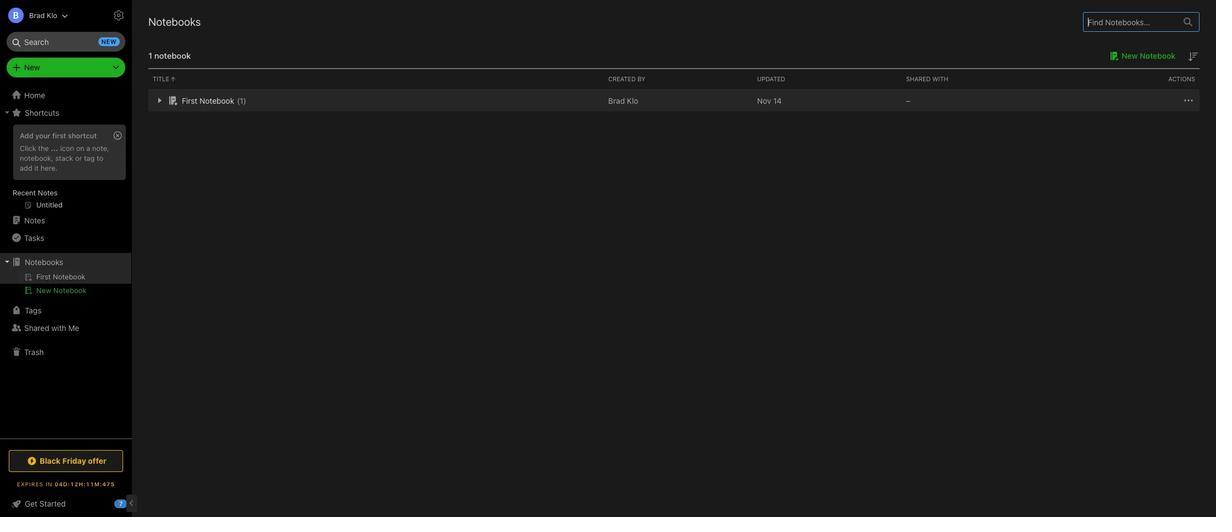 Task type: vqa. For each thing, say whether or not it's contained in the screenshot.
for
no



Task type: locate. For each thing, give the bounding box(es) containing it.
notebooks up the notebook
[[148, 15, 201, 28]]

0 horizontal spatial new notebook button
[[0, 284, 131, 297]]

More actions field
[[1182, 94, 1196, 107]]

new notebook up actions button
[[1122, 51, 1176, 60]]

brad inside account field
[[29, 11, 45, 20]]

0 vertical spatial new notebook
[[1122, 51, 1176, 60]]

notes up tasks
[[24, 216, 45, 225]]

tag
[[84, 154, 95, 163]]

1 inside first notebook row
[[240, 96, 243, 105]]

the
[[38, 144, 49, 153]]

notes link
[[0, 212, 131, 229]]

klo up search text box
[[47, 11, 57, 20]]

1 horizontal spatial brad klo
[[608, 96, 639, 105]]

created by
[[608, 75, 646, 82]]

new up home
[[24, 63, 40, 72]]

add
[[20, 164, 32, 173]]

title
[[153, 75, 169, 82]]

icon
[[60, 144, 74, 153]]

settings image
[[112, 9, 125, 22]]

tags button
[[0, 302, 131, 319]]

new notebook
[[1122, 51, 1176, 60], [36, 286, 87, 295]]

–
[[906, 96, 911, 105]]

brad klo down the created at the top of the page
[[608, 96, 639, 105]]

1 horizontal spatial notebook
[[200, 96, 234, 105]]

1 vertical spatial klo
[[627, 96, 639, 105]]

actions button
[[1051, 69, 1200, 89]]

new notebook button up tags button
[[0, 284, 131, 297]]

offer
[[88, 457, 107, 466]]

shortcut
[[68, 131, 97, 140]]

group containing add your first shortcut
[[0, 121, 131, 216]]

0 horizontal spatial 1
[[148, 51, 152, 60]]

tree
[[0, 86, 132, 439]]

your
[[35, 131, 50, 140]]

new
[[1122, 51, 1138, 60], [24, 63, 40, 72], [36, 286, 51, 295]]

0 horizontal spatial klo
[[47, 11, 57, 20]]

stack
[[55, 154, 73, 163]]

Help and Learning task checklist field
[[0, 496, 132, 513]]

0 vertical spatial notebook
[[1140, 51, 1176, 60]]

Account field
[[0, 4, 68, 26]]

add
[[20, 131, 33, 140]]

0 horizontal spatial brad
[[29, 11, 45, 20]]

recent
[[13, 189, 36, 197]]

notes right recent
[[38, 189, 58, 197]]

notebooks down tasks
[[25, 258, 63, 267]]

started
[[40, 500, 66, 509]]

group
[[0, 121, 131, 216]]

updated button
[[753, 69, 902, 89]]

0 vertical spatial brad klo
[[29, 11, 57, 20]]

2 vertical spatial notebook
[[53, 286, 87, 295]]

1 vertical spatial brad
[[608, 96, 625, 105]]

notebooks inside tree
[[25, 258, 63, 267]]

shortcuts
[[25, 108, 59, 117]]

with
[[51, 323, 66, 333]]

1 vertical spatial notebook
[[200, 96, 234, 105]]

with
[[933, 75, 949, 82]]

first
[[52, 131, 66, 140]]

notes
[[38, 189, 58, 197], [24, 216, 45, 225]]

2 vertical spatial new
[[36, 286, 51, 295]]

0 horizontal spatial notebook
[[53, 286, 87, 295]]

new up tags
[[36, 286, 51, 295]]

1 horizontal spatial 1
[[240, 96, 243, 105]]

trash
[[24, 348, 44, 357]]

get started
[[25, 500, 66, 509]]

brad klo up search text box
[[29, 11, 57, 20]]

shared
[[906, 75, 931, 82]]

1 vertical spatial notes
[[24, 216, 45, 225]]

new button
[[7, 58, 125, 78]]

0 vertical spatial notebooks
[[148, 15, 201, 28]]

notebooks
[[148, 15, 201, 28], [25, 258, 63, 267]]

brad up search text box
[[29, 11, 45, 20]]

0 vertical spatial 1
[[148, 51, 152, 60]]

1 vertical spatial new notebook
[[36, 286, 87, 295]]

04d:12h:11m:47s
[[55, 482, 115, 488]]

title button
[[148, 69, 604, 89]]

0 horizontal spatial new notebook
[[36, 286, 87, 295]]

1 horizontal spatial brad
[[608, 96, 625, 105]]

new notebook button up actions button
[[1107, 49, 1176, 63]]

klo down created by
[[627, 96, 639, 105]]

0 vertical spatial new notebook button
[[1107, 49, 1176, 63]]

1 horizontal spatial klo
[[627, 96, 639, 105]]

brad klo
[[29, 11, 57, 20], [608, 96, 639, 105]]

click
[[20, 144, 36, 153]]

1 horizontal spatial new notebook
[[1122, 51, 1176, 60]]

1 vertical spatial notebooks
[[25, 258, 63, 267]]

new notebook group
[[0, 271, 131, 302]]

notebook inside row
[[200, 96, 234, 105]]

cell inside tree
[[0, 271, 131, 284]]

notebook
[[1140, 51, 1176, 60], [200, 96, 234, 105], [53, 286, 87, 295]]

0 horizontal spatial notebooks
[[25, 258, 63, 267]]

new notebook up tags button
[[36, 286, 87, 295]]

1 vertical spatial new
[[24, 63, 40, 72]]

brad
[[29, 11, 45, 20], [608, 96, 625, 105]]

0 vertical spatial new
[[1122, 51, 1138, 60]]

klo inside account field
[[47, 11, 57, 20]]

row group inside notebooks element
[[148, 90, 1200, 112]]

trash link
[[0, 344, 131, 361]]

14
[[774, 96, 782, 105]]

cell
[[0, 271, 131, 284]]

1 left the notebook
[[148, 51, 152, 60]]

here.
[[41, 164, 58, 173]]

brad down the created at the top of the page
[[608, 96, 625, 105]]

1 vertical spatial brad klo
[[608, 96, 639, 105]]

1 horizontal spatial new notebook button
[[1107, 49, 1176, 63]]

created
[[608, 75, 636, 82]]

notebooks element
[[132, 0, 1216, 518]]

notebook up the 'actions'
[[1140, 51, 1176, 60]]

actions
[[1169, 75, 1196, 82]]

row group containing first notebook
[[148, 90, 1200, 112]]

new up actions button
[[1122, 51, 1138, 60]]

1 notebook
[[148, 51, 191, 60]]

1 right first
[[240, 96, 243, 105]]

0 vertical spatial brad
[[29, 11, 45, 20]]

in
[[46, 482, 52, 488]]

new notebook button
[[1107, 49, 1176, 63], [0, 284, 131, 297]]

new
[[101, 38, 117, 45]]

brad klo inside first notebook row
[[608, 96, 639, 105]]

sort options image
[[1187, 50, 1200, 63]]

tags
[[25, 306, 41, 315]]

0 horizontal spatial brad klo
[[29, 11, 57, 20]]

1
[[148, 51, 152, 60], [240, 96, 243, 105]]

notebook left (
[[200, 96, 234, 105]]

tasks
[[24, 233, 44, 243]]

icon on a note, notebook, stack or tag to add it here.
[[20, 144, 109, 173]]

notebook up tags button
[[53, 286, 87, 295]]

new search field
[[14, 32, 120, 52]]

1 vertical spatial 1
[[240, 96, 243, 105]]

row group
[[148, 90, 1200, 112]]

shared with
[[906, 75, 949, 82]]

new inside notebooks element
[[1122, 51, 1138, 60]]

brad inside first notebook row
[[608, 96, 625, 105]]

me
[[68, 323, 79, 333]]

klo
[[47, 11, 57, 20], [627, 96, 639, 105]]

0 vertical spatial klo
[[47, 11, 57, 20]]

brad klo inside account field
[[29, 11, 57, 20]]

notebook,
[[20, 154, 53, 163]]



Task type: describe. For each thing, give the bounding box(es) containing it.
black friday offer
[[40, 457, 107, 466]]

...
[[51, 144, 58, 153]]

shortcuts button
[[0, 104, 131, 121]]

home
[[24, 90, 45, 100]]

note,
[[92, 144, 109, 153]]

expand notebooks image
[[3, 258, 12, 267]]

to
[[97, 154, 103, 163]]

updated
[[757, 75, 786, 82]]

nov
[[757, 96, 771, 105]]

shared with me link
[[0, 319, 131, 337]]

(
[[237, 96, 240, 105]]

black friday offer button
[[9, 451, 123, 473]]

new notebook inside notebooks element
[[1122, 51, 1176, 60]]

notes inside 'link'
[[24, 216, 45, 225]]

Search text field
[[14, 32, 118, 52]]

expires in 04d:12h:11m:47s
[[17, 482, 115, 488]]

recent notes
[[13, 189, 58, 197]]

klo inside first notebook row
[[627, 96, 639, 105]]

or
[[75, 154, 82, 163]]

get
[[25, 500, 37, 509]]

Find Notebooks… text field
[[1084, 13, 1177, 31]]

expires
[[17, 482, 44, 488]]

first notebook row
[[148, 90, 1200, 112]]

new inside popup button
[[24, 63, 40, 72]]

friday
[[62, 457, 86, 466]]

shared with me
[[24, 323, 79, 333]]

arrow image
[[153, 94, 166, 107]]

by
[[638, 75, 646, 82]]

new inside group
[[36, 286, 51, 295]]

tree containing home
[[0, 86, 132, 439]]

)
[[243, 96, 246, 105]]

on
[[76, 144, 84, 153]]

shared
[[24, 323, 49, 333]]

notebook
[[154, 51, 191, 60]]

2 horizontal spatial notebook
[[1140, 51, 1176, 60]]

0 vertical spatial notes
[[38, 189, 58, 197]]

it
[[34, 164, 39, 173]]

click the ...
[[20, 144, 58, 153]]

first notebook ( 1 )
[[182, 96, 246, 105]]

group inside tree
[[0, 121, 131, 216]]

home link
[[0, 86, 132, 104]]

add your first shortcut
[[20, 131, 97, 140]]

notebooks link
[[0, 253, 131, 271]]

shared with button
[[902, 69, 1051, 89]]

black
[[40, 457, 61, 466]]

7
[[119, 501, 123, 508]]

new notebook inside group
[[36, 286, 87, 295]]

1 horizontal spatial notebooks
[[148, 15, 201, 28]]

1 vertical spatial new notebook button
[[0, 284, 131, 297]]

more actions image
[[1182, 94, 1196, 107]]

tasks button
[[0, 229, 131, 247]]

click to collapse image
[[128, 497, 136, 511]]

nov 14
[[757, 96, 782, 105]]

first
[[182, 96, 197, 105]]

Sort field
[[1187, 49, 1200, 63]]

created by button
[[604, 69, 753, 89]]

notebook inside group
[[53, 286, 87, 295]]

a
[[86, 144, 90, 153]]



